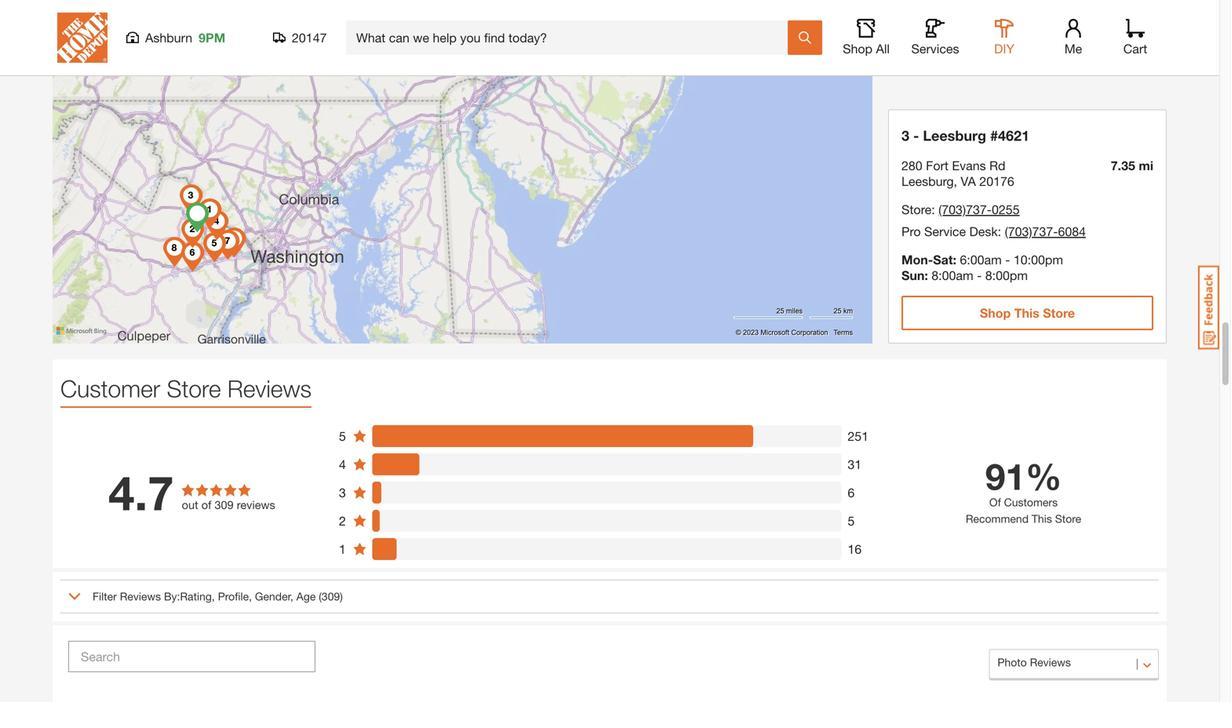Task type: describe. For each thing, give the bounding box(es) containing it.
9pm
[[199, 30, 225, 45]]

mon-sat: 6:00am - 10:00pm sun: 8:00am - 8:00pm
[[902, 252, 1064, 283]]

0 horizontal spatial -
[[914, 127, 919, 144]]

microsoft bing image
[[57, 320, 111, 343]]

mi
[[1139, 158, 1154, 173]]

3 for 3 - leesburg # 4621
[[902, 127, 910, 144]]

1 shop this store from the top
[[980, 23, 1075, 38]]

(703)737-0255 link
[[939, 202, 1020, 217]]

1
[[339, 542, 346, 557]]

What can we help you find today? search field
[[356, 21, 787, 54]]

this inside 91 % of customers recommend this store
[[1032, 513, 1052, 526]]

1 horizontal spatial 309
[[322, 590, 340, 603]]

store inside "store : (703)737-0255 pro service desk : (703)737-6084"
[[902, 202, 932, 217]]

shop all
[[843, 41, 890, 56]]

3 - leesburg # 4621
[[902, 127, 1030, 144]]

1 vertical spatial reviews
[[120, 590, 161, 603]]

shop inside button
[[843, 41, 873, 56]]

91
[[986, 455, 1026, 498]]

ashburn
[[145, 30, 192, 45]]

251
[[848, 429, 869, 444]]

mon-
[[902, 252, 933, 267]]

recommend
[[966, 513, 1029, 526]]

6:00am
[[960, 252, 1002, 267]]

0 vertical spatial :
[[932, 202, 935, 217]]

age
[[297, 590, 316, 603]]

0 vertical spatial shop
[[980, 23, 1011, 38]]

customer store reviews
[[60, 375, 312, 403]]

services button
[[910, 19, 961, 57]]

Search text field
[[68, 641, 316, 673]]

the home depot logo image
[[57, 13, 108, 63]]

4.7
[[108, 465, 174, 521]]

all
[[876, 41, 890, 56]]

by:
[[164, 590, 180, 603]]

store : (703)737-0255 pro service desk : (703)737-6084
[[902, 202, 1086, 239]]

shop all button
[[841, 19, 892, 57]]

1 vertical spatial 5
[[848, 514, 855, 529]]

sun:
[[902, 268, 928, 283]]

1 horizontal spatial (703)737-
[[1005, 224, 1058, 239]]

20147 button
[[273, 30, 327, 46]]

8:00pm
[[986, 268, 1028, 283]]

16
[[848, 542, 862, 557]]

280
[[902, 158, 923, 173]]

3 for 3
[[339, 485, 346, 500]]

filter
[[93, 590, 117, 603]]

0 vertical spatial this
[[1015, 23, 1040, 38]]

va
[[961, 174, 976, 189]]

customers
[[1004, 496, 1058, 509]]

diy
[[995, 41, 1015, 56]]

out
[[182, 499, 198, 512]]

evans
[[952, 158, 986, 173]]

me
[[1065, 41, 1083, 56]]

feedback link image
[[1199, 265, 1220, 350]]



Task type: vqa. For each thing, say whether or not it's contained in the screenshot.
$ inside $ 1099 99 Limit 10 per order
no



Task type: locate. For each thing, give the bounding box(es) containing it.
service
[[925, 224, 966, 239]]

1 vertical spatial :
[[998, 224, 1002, 239]]

31
[[848, 457, 862, 472]]

(703)737-6084 link
[[1005, 224, 1086, 239]]

10:00pm
[[1014, 252, 1064, 267]]

(703)737- down va
[[939, 202, 992, 217]]

1 vertical spatial -
[[1006, 252, 1010, 267]]

0 vertical spatial leesburg
[[923, 127, 987, 144]]

this down 8:00pm
[[1015, 306, 1040, 321]]

ashburn 9pm
[[145, 30, 225, 45]]

(
[[319, 590, 322, 603]]

filter reviews by: rating, profile, gender, age ( 309 )
[[93, 590, 343, 603]]

5 up 4 on the left bottom of page
[[339, 429, 346, 444]]

desk
[[970, 224, 998, 239]]

2 shop this store from the top
[[980, 306, 1075, 321]]

gender,
[[255, 590, 293, 603]]

91 % of customers recommend this store
[[966, 455, 1082, 526]]

2 shop this store button from the top
[[902, 296, 1154, 330]]

shop left all
[[843, 41, 873, 56]]

shop up diy
[[980, 23, 1011, 38]]

shop this store
[[980, 23, 1075, 38], [980, 306, 1075, 321]]

%
[[1026, 455, 1062, 498]]

rd
[[990, 158, 1006, 173]]

1 vertical spatial (703)737-
[[1005, 224, 1058, 239]]

terms
[[834, 329, 853, 337]]

fort
[[926, 158, 949, 173]]

8:00am
[[932, 268, 974, 283]]

leesburg
[[923, 127, 987, 144], [902, 174, 954, 189]]

: up service at the top right
[[932, 202, 935, 217]]

3
[[902, 127, 910, 144], [339, 485, 346, 500]]

profile,
[[218, 590, 252, 603]]

1 horizontal spatial 3
[[902, 127, 910, 144]]

309 right of
[[215, 499, 234, 512]]

0 vertical spatial reviews
[[227, 375, 312, 403]]

0 horizontal spatial 309
[[215, 499, 234, 512]]

of
[[202, 499, 211, 512]]

(703)737-
[[939, 202, 992, 217], [1005, 224, 1058, 239]]

leesburg up evans
[[923, 127, 987, 144]]

shop down 8:00pm
[[980, 306, 1011, 321]]

0 horizontal spatial 3
[[339, 485, 346, 500]]

this
[[1015, 23, 1040, 38], [1015, 306, 1040, 321], [1032, 513, 1052, 526]]

:
[[932, 202, 935, 217], [998, 224, 1002, 239]]

- up 8:00pm
[[1006, 252, 1010, 267]]

5 down 6
[[848, 514, 855, 529]]

20176
[[980, 174, 1015, 189]]

me button
[[1049, 19, 1099, 57]]

shop this store down 8:00pm
[[980, 306, 1075, 321]]

2
[[339, 514, 346, 529]]

1 horizontal spatial -
[[977, 268, 982, 283]]

0 vertical spatial 3
[[902, 127, 910, 144]]

309 right age
[[322, 590, 340, 603]]

shop
[[980, 23, 1011, 38], [843, 41, 873, 56], [980, 306, 1011, 321]]

shop this store button
[[902, 13, 1154, 47], [902, 296, 1154, 330]]

0 vertical spatial (703)737-
[[939, 202, 992, 217]]

1 vertical spatial 3
[[339, 485, 346, 500]]

1 vertical spatial leesburg
[[902, 174, 954, 189]]

1 horizontal spatial :
[[998, 224, 1002, 239]]

this down customers
[[1032, 513, 1052, 526]]

2 vertical spatial this
[[1032, 513, 1052, 526]]

- down 6:00am
[[977, 268, 982, 283]]

1 horizontal spatial reviews
[[227, 375, 312, 403]]

caret image
[[68, 591, 81, 603]]

cart
[[1124, 41, 1148, 56]]

4.7 out of 309 reviews
[[108, 465, 275, 521]]

sat:
[[933, 252, 957, 267]]

cart link
[[1118, 19, 1153, 57]]

leesburg inside 280 fort evans rd leesburg , va 20176
[[902, 174, 954, 189]]

1 vertical spatial 309
[[322, 590, 340, 603]]

0 vertical spatial shop this store button
[[902, 13, 1154, 47]]

3 up 280
[[902, 127, 910, 144]]

store inside 91 % of customers recommend this store
[[1055, 513, 1082, 526]]

6
[[848, 485, 855, 500]]

reviews
[[237, 499, 275, 512]]

0 horizontal spatial reviews
[[120, 590, 161, 603]]

rating,
[[180, 590, 215, 603]]

2 vertical spatial shop
[[980, 306, 1011, 321]]

0255
[[992, 202, 1020, 217]]

,
[[954, 174, 958, 189]]

309 inside the 4.7 out of 309 reviews
[[215, 499, 234, 512]]

309
[[215, 499, 234, 512], [322, 590, 340, 603]]

20147
[[292, 30, 327, 45]]

services
[[912, 41, 960, 56]]

diy button
[[980, 19, 1030, 57]]

6084
[[1058, 224, 1086, 239]]

1 shop this store button from the top
[[902, 13, 1154, 47]]

0 vertical spatial 5
[[339, 429, 346, 444]]

7.35 mi
[[1111, 158, 1154, 173]]

of
[[990, 496, 1001, 509]]

0 vertical spatial -
[[914, 127, 919, 144]]

4
[[339, 457, 346, 472]]

0 horizontal spatial :
[[932, 202, 935, 217]]

shop this store up diy
[[980, 23, 1075, 38]]

1 vertical spatial shop this store
[[980, 306, 1075, 321]]

#
[[991, 127, 998, 144]]

7.35
[[1111, 158, 1136, 173]]

(703)737- up 10:00pm
[[1005, 224, 1058, 239]]

3 up 2
[[339, 485, 346, 500]]

: down 0255
[[998, 224, 1002, 239]]

0 horizontal spatial (703)737-
[[939, 202, 992, 217]]

1 vertical spatial shop
[[843, 41, 873, 56]]

this up diy
[[1015, 23, 1040, 38]]

)
[[340, 590, 343, 603]]

leesburg down fort
[[902, 174, 954, 189]]

-
[[914, 127, 919, 144], [1006, 252, 1010, 267], [977, 268, 982, 283]]

terms link
[[834, 328, 853, 338]]

2 vertical spatial -
[[977, 268, 982, 283]]

1 horizontal spatial 5
[[848, 514, 855, 529]]

store
[[1043, 23, 1075, 38], [902, 202, 932, 217], [1043, 306, 1075, 321], [167, 375, 221, 403], [1055, 513, 1082, 526]]

reviews
[[227, 375, 312, 403], [120, 590, 161, 603]]

2 horizontal spatial -
[[1006, 252, 1010, 267]]

pro
[[902, 224, 921, 239]]

1 vertical spatial this
[[1015, 306, 1040, 321]]

- up 280
[[914, 127, 919, 144]]

0 vertical spatial shop this store
[[980, 23, 1075, 38]]

0 vertical spatial 309
[[215, 499, 234, 512]]

0 horizontal spatial 5
[[339, 429, 346, 444]]

customer
[[60, 375, 160, 403]]

1 vertical spatial shop this store button
[[902, 296, 1154, 330]]

4621
[[998, 127, 1030, 144]]

5
[[339, 429, 346, 444], [848, 514, 855, 529]]

280 fort evans rd leesburg , va 20176
[[902, 158, 1015, 189]]



